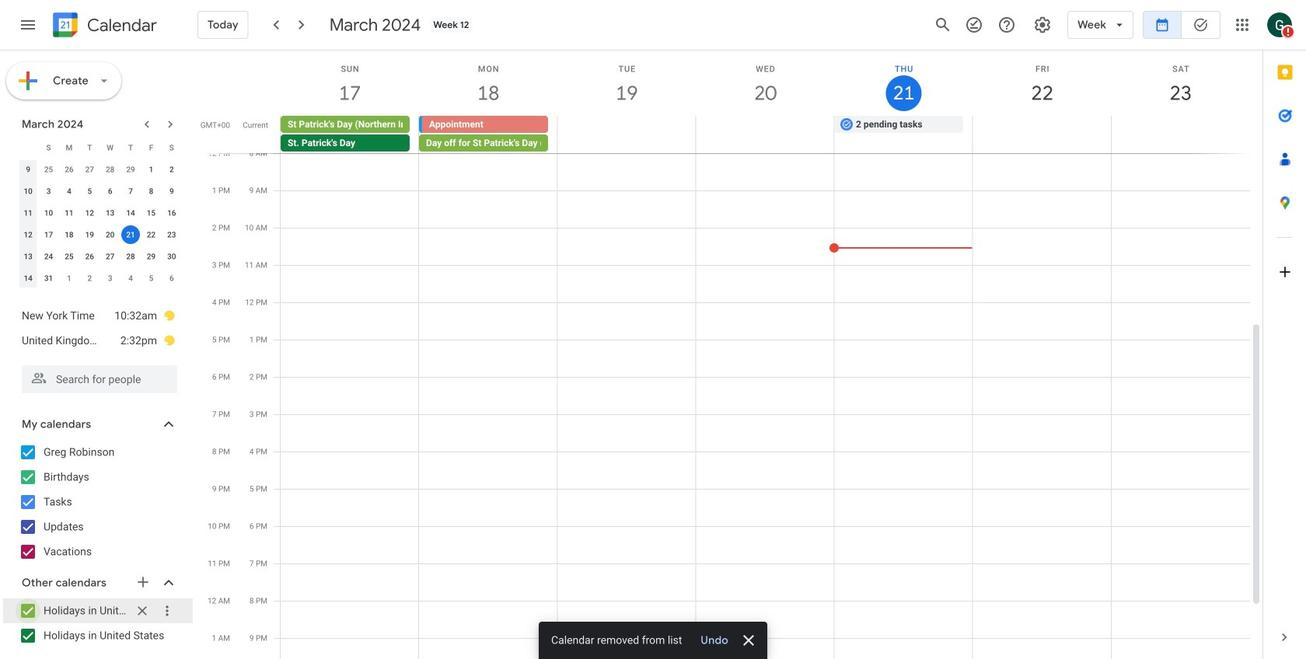 Task type: vqa. For each thing, say whether or not it's contained in the screenshot.
the a to the bottom
no



Task type: locate. For each thing, give the bounding box(es) containing it.
april 6 element
[[162, 269, 181, 288]]

list item down april 2 element
[[22, 303, 176, 328]]

row group inside "march 2024" grid
[[18, 159, 182, 289]]

19 element
[[80, 226, 99, 244]]

8 element
[[142, 182, 161, 201]]

list item down add other calendars icon
[[3, 599, 193, 624]]

april 2 element
[[80, 269, 99, 288]]

february 27 element
[[80, 160, 99, 179]]

grid
[[199, 51, 1263, 660]]

list
[[6, 297, 190, 359]]

column header
[[18, 137, 38, 159]]

4 element
[[60, 182, 79, 201]]

cell inside row group
[[120, 224, 141, 246]]

25 element
[[60, 247, 79, 266]]

cell
[[281, 116, 419, 153], [419, 116, 558, 153], [558, 116, 696, 153], [696, 116, 835, 153], [973, 116, 1111, 153], [1111, 116, 1250, 153], [120, 224, 141, 246]]

27 element
[[101, 247, 120, 266]]

add other calendars image
[[135, 575, 151, 590]]

heading inside calendar element
[[84, 16, 157, 35]]

row group
[[18, 159, 182, 289]]

None search field
[[0, 359, 193, 394]]

17 element
[[39, 226, 58, 244]]

april 5 element
[[142, 269, 161, 288]]

february 28 element
[[101, 160, 120, 179]]

14 element
[[121, 204, 140, 222]]

31 element
[[39, 269, 58, 288]]

11 element
[[60, 204, 79, 222]]

21, today element
[[121, 226, 140, 244]]

2 element
[[162, 160, 181, 179]]

9 element
[[162, 182, 181, 201]]

1 element
[[142, 160, 161, 179]]

tab list
[[1264, 51, 1307, 616]]

16 element
[[162, 204, 181, 222]]

february 25 element
[[39, 160, 58, 179]]

row
[[274, 116, 1263, 153], [18, 137, 182, 159], [18, 159, 182, 180], [18, 180, 182, 202], [18, 202, 182, 224], [18, 224, 182, 246], [18, 246, 182, 268], [18, 268, 182, 289]]

24 element
[[39, 247, 58, 266]]

heading
[[84, 16, 157, 35]]

list item
[[22, 303, 176, 328], [22, 328, 176, 353], [3, 599, 193, 624]]

april 3 element
[[101, 269, 120, 288]]

column header inside "march 2024" grid
[[18, 137, 38, 159]]



Task type: describe. For each thing, give the bounding box(es) containing it.
29 element
[[142, 247, 161, 266]]

23 element
[[162, 226, 181, 244]]

28 element
[[121, 247, 140, 266]]

my calendars list
[[3, 440, 193, 565]]

february 26 element
[[60, 160, 79, 179]]

5 element
[[80, 182, 99, 201]]

6 element
[[101, 182, 120, 201]]

february 29 element
[[121, 160, 140, 179]]

22 element
[[142, 226, 161, 244]]

30 element
[[162, 247, 181, 266]]

main drawer image
[[19, 16, 37, 34]]

april 1 element
[[60, 269, 79, 288]]

15 element
[[142, 204, 161, 222]]

20 element
[[101, 226, 120, 244]]

march 2024 grid
[[15, 137, 182, 289]]

10 element
[[39, 204, 58, 222]]

26 element
[[80, 247, 99, 266]]

Search for people text field
[[31, 366, 168, 394]]

13 element
[[101, 204, 120, 222]]

other calendars list
[[3, 599, 193, 649]]

18 element
[[60, 226, 79, 244]]

3 element
[[39, 182, 58, 201]]

calendar element
[[50, 9, 157, 44]]

7 element
[[121, 182, 140, 201]]

settings menu image
[[1034, 16, 1052, 34]]

list item up search for people text field
[[22, 328, 176, 353]]

12 element
[[80, 204, 99, 222]]

april 4 element
[[121, 269, 140, 288]]



